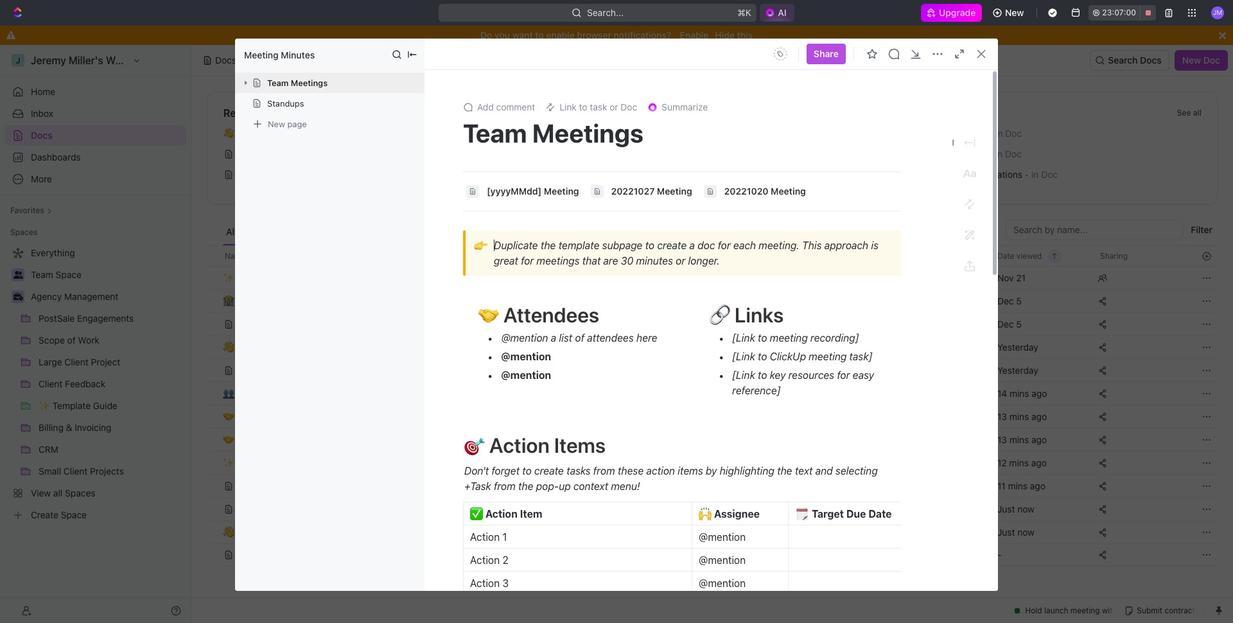 Task type: locate. For each thing, give the bounding box(es) containing it.
0 vertical spatial january
[[922, 128, 955, 139]]

1 vertical spatial dec
[[998, 318, 1014, 329]]

january for 1,
[[922, 148, 955, 159]]

attendees
[[503, 303, 599, 327]]

action down action 1
[[470, 554, 500, 566]]

• right welcome!
[[285, 128, 289, 138]]

meeting
[[244, 49, 279, 60], [544, 186, 579, 197], [657, 186, 692, 197], [771, 186, 806, 197]]

ago right 14 at the bottom right of page
[[1032, 388, 1047, 399]]

meeting for 20221020 meeting
[[771, 186, 806, 197]]

date right due
[[869, 508, 892, 520]]

1 2021 from the top
[[966, 128, 987, 139]]

1 vertical spatial client
[[630, 503, 654, 514]]

mins
[[1010, 388, 1029, 399], [1010, 411, 1029, 422], [1010, 434, 1029, 445], [1009, 457, 1029, 468], [1008, 480, 1028, 491]]

dropdown menu image down "ai" button
[[770, 44, 791, 64]]

table
[[207, 245, 1218, 568]]

for right the doc
[[718, 240, 731, 251]]

attendees
[[587, 332, 634, 344]]

see all
[[497, 108, 521, 118], [1177, 108, 1202, 118]]

enable
[[546, 30, 575, 40]]

new doc button
[[1175, 50, 1228, 71]]

0 vertical spatial [link
[[732, 332, 755, 344]]

tab list containing all
[[223, 220, 530, 245]]

row containing client 2 project
[[207, 542, 1218, 568]]

welcome! • in agency management
[[242, 128, 389, 139]]

1 vertical spatial a
[[551, 332, 556, 344]]

3 row from the top
[[207, 288, 1218, 314]]

project for client 1 project
[[663, 503, 692, 514]]

2 horizontal spatial new
[[1182, 55, 1201, 66]]

ago up 12 mins ago
[[1032, 434, 1047, 445]]

2 2021 from the top
[[966, 148, 986, 159]]

1 horizontal spatial see all
[[1177, 108, 1202, 118]]

meeting right '20221027'
[[657, 186, 692, 197]]

favorites up project notes
[[564, 107, 608, 119]]

1 yesterday from the top
[[998, 341, 1038, 352]]

2 nov 17 cell from the top
[[887, 543, 990, 567]]

@mention for action 2
[[699, 554, 746, 566]]

2 just now from the top
[[998, 526, 1035, 537]]

13 down 14 at the bottom right of page
[[998, 411, 1007, 422]]

@mention for action 3
[[699, 577, 746, 589]]

👉
[[474, 239, 487, 252]]

agency management down large client project at the right
[[630, 341, 718, 352]]

1 horizontal spatial 1
[[657, 503, 661, 514]]

1 vertical spatial team
[[463, 118, 527, 148]]

1 down ✅ action item
[[502, 531, 507, 543]]

✨ template guide
[[630, 457, 709, 468]]

1 see all from the left
[[497, 108, 521, 118]]

agency management, , element
[[617, 342, 628, 352]]

january 1, 2021 • in doc
[[922, 148, 1022, 159]]

items
[[554, 433, 606, 457]]

• up january 1, 2021 • in doc
[[989, 128, 993, 138]]

see
[[497, 108, 511, 118], [1177, 108, 1191, 118]]

location
[[617, 251, 648, 260]]

menu!
[[611, 480, 640, 492]]

2 horizontal spatial date
[[998, 251, 1015, 260]]

4 row from the top
[[207, 311, 1218, 337]]

minutes
[[636, 255, 673, 267]]

just for 17
[[998, 526, 1015, 537]]

2 13 mins ago from the top
[[998, 434, 1047, 445]]

[link to key resources for easy reference]
[[732, 369, 877, 396]]

do you want to enable browser notifications? enable hide this
[[480, 30, 753, 40]]

11 mins ago
[[998, 480, 1046, 491]]

doc inside button
[[1204, 55, 1220, 66]]

0 vertical spatial team meetings
[[267, 78, 328, 88]]

1 17 from the top
[[914, 526, 923, 537]]

0 vertical spatial 5
[[1016, 295, 1022, 306]]

january left 7,
[[922, 128, 955, 139]]

8 row from the top
[[207, 450, 1218, 476]]

1 horizontal spatial favorites
[[564, 107, 608, 119]]

0 vertical spatial nov 17
[[895, 526, 923, 537]]

meeting down recording]
[[809, 351, 847, 362]]

0 horizontal spatial see all
[[497, 108, 521, 118]]

2 see all button from the left
[[1172, 105, 1207, 121]]

2 january from the top
[[922, 148, 955, 159]]

1 vertical spatial favorites
[[10, 206, 44, 215]]

team meetings down link
[[463, 118, 644, 148]]

favorites
[[564, 107, 608, 119], [10, 206, 44, 215]]

• inside 1:1 roles & expectations • in doc
[[1025, 169, 1029, 180]]

• inside january 1, 2021 • in doc
[[989, 149, 993, 159]]

[link inside the [link to key resources for easy reference]
[[732, 369, 755, 381]]

new for new page
[[268, 119, 285, 129]]

1 horizontal spatial date
[[895, 251, 912, 260]]

2 vertical spatial 5
[[914, 503, 919, 514]]

20221020 meeting
[[724, 186, 806, 197]]

0 vertical spatial or
[[610, 101, 618, 112]]

1 vertical spatial for
[[521, 255, 534, 267]]

tab list
[[223, 220, 530, 245]]

all left link
[[513, 108, 521, 118]]

1 inside table
[[657, 503, 661, 514]]

home
[[31, 86, 55, 97]]

2 13 mins ago row from the top
[[207, 427, 1218, 453]]

client for 2
[[630, 549, 654, 560]]

subpage
[[848, 206, 881, 215]]

2 now from the top
[[1018, 526, 1035, 537]]

agency down standups
[[301, 128, 332, 139]]

1 vertical spatial now
[[1018, 526, 1035, 537]]

in down standups
[[292, 128, 299, 139]]

or right task
[[610, 101, 618, 112]]

0 horizontal spatial nov 21
[[895, 272, 923, 283]]

create up pop-
[[534, 465, 564, 477]]

item
[[520, 508, 542, 520]]

hide
[[715, 30, 735, 40]]

for down duplicate
[[521, 255, 534, 267]]

12 row from the top
[[207, 542, 1218, 568]]

2 vertical spatial dec 5
[[895, 503, 919, 514]]

minutes
[[281, 49, 315, 60]]

row containing billing & invoicing
[[207, 473, 1218, 499]]

1 vertical spatial &
[[657, 480, 664, 491]]

add
[[477, 101, 494, 112], [831, 206, 846, 215]]

date left the viewed
[[998, 251, 1015, 260]]

all
[[513, 108, 521, 118], [1193, 108, 1202, 118]]

0 vertical spatial just now
[[998, 503, 1035, 514]]

nov 21 down the date updated button at the right of page
[[895, 272, 923, 283]]

&
[[960, 169, 967, 180], [657, 480, 664, 491]]

1 vertical spatial add
[[831, 206, 846, 215]]

2 all from the left
[[1193, 108, 1202, 118]]

0 horizontal spatial from
[[494, 480, 516, 492]]

@mention
[[501, 332, 548, 344], [501, 351, 551, 362], [501, 369, 551, 381], [699, 531, 746, 543], [699, 554, 746, 566], [699, 577, 746, 589]]

nov 17 for just now
[[895, 526, 923, 537]]

dropdown menu image
[[770, 44, 791, 64], [952, 137, 963, 148]]

1 horizontal spatial 2
[[657, 549, 662, 560]]

create up minutes
[[657, 240, 687, 251]]

2 horizontal spatial for
[[837, 369, 850, 381]]

dec
[[998, 295, 1014, 306], [998, 318, 1014, 329], [895, 503, 911, 514]]

ago down 12 mins ago
[[1030, 480, 1046, 491]]

2021 for 1,
[[966, 148, 986, 159]]

ago for 6th row from the bottom of the table containing -
[[1032, 388, 1047, 399]]

january
[[922, 128, 955, 139], [922, 148, 955, 159]]

upgrade link
[[921, 4, 982, 22]]

& down the action
[[657, 480, 664, 491]]

a left the list
[[551, 332, 556, 344]]

0 vertical spatial meetings
[[291, 78, 328, 88]]

21 down the date updated button at the right of page
[[914, 272, 923, 283]]

2 21 from the left
[[1016, 272, 1026, 283]]

from down the forget
[[494, 480, 516, 492]]

2021
[[966, 128, 987, 139], [966, 148, 986, 159]]

1
[[657, 503, 661, 514], [502, 531, 507, 543]]

17 for just now
[[914, 526, 923, 537]]

project down client 1 project
[[664, 549, 694, 560]]

21 down date viewed
[[1016, 272, 1026, 283]]

link
[[560, 101, 577, 112]]

- for 6th row from the bottom of the table containing -
[[746, 388, 750, 399]]

date left updated
[[895, 251, 912, 260]]

team down the add comment
[[463, 118, 527, 148]]

docs left meeting minutes
[[215, 55, 236, 66]]

for inside the [link to key resources for easy reference]
[[837, 369, 850, 381]]

0 vertical spatial 13
[[998, 411, 1007, 422]]

meeting right 20221020
[[771, 186, 806, 197]]

new left page
[[268, 119, 285, 129]]

13 up 12
[[998, 434, 1007, 445]]

1 horizontal spatial add
[[831, 206, 846, 215]]

tags
[[746, 251, 763, 260]]

dropdown menu image up roles on the top right of the page
[[952, 137, 963, 148]]

for left easy on the right bottom of the page
[[837, 369, 850, 381]]

0 vertical spatial dropdown menu image
[[770, 44, 791, 64]]

2 up 3
[[502, 554, 508, 566]]

2 13 from the top
[[998, 434, 1007, 445]]

0 vertical spatial create
[[657, 240, 687, 251]]

2 17 from the top
[[914, 549, 923, 560]]

0 vertical spatial dec 5
[[998, 295, 1022, 306]]

1 vertical spatial nov 17
[[895, 549, 923, 560]]

0 vertical spatial for
[[718, 240, 731, 251]]

just for 5
[[998, 503, 1015, 514]]

meeting right the [yyyymmdd]
[[544, 186, 579, 197]]

agency management link
[[31, 286, 184, 307]]

1 down billing & invoicing
[[657, 503, 661, 514]]

🙌 assignee
[[699, 508, 760, 520]]

0 vertical spatial meeting
[[770, 332, 808, 344]]

team meetings
[[267, 78, 328, 88], [463, 118, 644, 148]]

1 nov 17 from the top
[[895, 526, 923, 537]]

9 row from the top
[[207, 473, 1218, 499]]

nov 17 for -
[[895, 549, 923, 560]]

january up roles on the top right of the page
[[922, 148, 955, 159]]

agency inside agency management link
[[31, 291, 62, 302]]

1 for action
[[502, 531, 507, 543]]

1 vertical spatial yesterday
[[998, 365, 1038, 375]]

0 vertical spatial 13 mins ago
[[998, 411, 1047, 422]]

10 row from the top
[[207, 496, 1218, 522]]

21
[[914, 272, 923, 283], [1016, 272, 1026, 283]]

to right the forget
[[522, 465, 532, 477]]

viewed
[[1017, 251, 1042, 260]]

1 vertical spatial 17
[[914, 549, 923, 560]]

agency right business time image
[[31, 291, 62, 302]]

2 nov 21 from the left
[[998, 272, 1026, 283]]

1 just now from the top
[[998, 503, 1035, 514]]

mins right 12
[[1009, 457, 1029, 468]]

2 vertical spatial [link
[[732, 369, 755, 381]]

nov 21 down date viewed
[[998, 272, 1026, 283]]

add left comment
[[477, 101, 494, 112]]

14
[[998, 388, 1007, 399]]

duplicate
[[494, 240, 538, 251]]

project right large
[[682, 318, 712, 329]]

13 mins ago down 14 mins ago
[[998, 411, 1047, 422]]

1 vertical spatial create
[[534, 465, 564, 477]]

0 horizontal spatial favorites
[[10, 206, 44, 215]]

0 vertical spatial yesterday
[[998, 341, 1038, 352]]

1 nov 21 from the left
[[895, 272, 923, 283]]

in up january 1, 2021 • in doc
[[996, 128, 1003, 139]]

0 horizontal spatial see all button
[[492, 105, 526, 121]]

[link
[[732, 332, 755, 344], [732, 351, 755, 362], [732, 369, 755, 381]]

0 horizontal spatial meeting
[[770, 332, 808, 344]]

dec inside cell
[[895, 503, 911, 514]]

2 inside table
[[657, 549, 662, 560]]

5
[[1016, 295, 1022, 306], [1016, 318, 1022, 329], [914, 503, 919, 514]]

0 vertical spatial new
[[1005, 7, 1024, 18]]

2 horizontal spatial docs
[[1140, 55, 1162, 66]]

to up minutes
[[645, 240, 655, 251]]

0 horizontal spatial new
[[268, 119, 285, 129]]

date for date updated
[[895, 251, 912, 260]]

1 now from the top
[[1018, 503, 1035, 514]]

new for new doc
[[1182, 55, 1201, 66]]

0 horizontal spatial meetings
[[291, 78, 328, 88]]

team
[[267, 78, 289, 88], [463, 118, 527, 148]]

mins down 14 mins ago
[[1010, 411, 1029, 422]]

team meetings up standups
[[267, 78, 328, 88]]

1 vertical spatial just now
[[998, 526, 1035, 537]]

meeting up clickup
[[770, 332, 808, 344]]

1 vertical spatial dropdown menu image
[[952, 137, 963, 148]]

2 row from the top
[[207, 265, 1218, 291]]

1 horizontal spatial team meetings
[[463, 118, 644, 148]]

1 horizontal spatial nov 21
[[998, 272, 1026, 283]]

agency down client 1 project
[[630, 526, 661, 537]]

nov 17
[[895, 526, 923, 537], [895, 549, 923, 560]]

2 vertical spatial new
[[268, 119, 285, 129]]

nov 17 cell
[[887, 520, 990, 543], [887, 543, 990, 567]]

0 horizontal spatial team meetings
[[267, 78, 328, 88]]

1 horizontal spatial 21
[[1016, 272, 1026, 283]]

docs down inbox
[[31, 130, 52, 141]]

workspace button
[[377, 220, 430, 245]]

0 vertical spatial &
[[960, 169, 967, 180]]

client up here
[[656, 318, 680, 329]]

new inside button
[[1182, 55, 1201, 66]]

- for row containing client 1 project
[[746, 503, 750, 514]]

a left the doc
[[689, 240, 695, 251]]

meeting inside 'button'
[[657, 186, 692, 197]]

1 horizontal spatial see
[[1177, 108, 1191, 118]]

1 vertical spatial [link
[[732, 351, 755, 362]]

0 vertical spatial from
[[593, 465, 615, 477]]

mins right 11
[[1008, 480, 1028, 491]]

2 horizontal spatial the
[[777, 465, 792, 477]]

• up 1:1 roles & expectations • in doc
[[989, 149, 993, 159]]

action up action 2
[[470, 531, 500, 543]]

mins up 12 mins ago
[[1010, 434, 1029, 445]]

0 horizontal spatial all
[[513, 108, 521, 118]]

client down client 1 project
[[630, 549, 654, 560]]

[yyyymmdd] meeting
[[487, 186, 579, 197]]

of
[[575, 332, 585, 344]]

1 horizontal spatial docs
[[215, 55, 236, 66]]

2 [link from the top
[[732, 351, 755, 362]]

1 nov 17 cell from the top
[[887, 520, 990, 543]]

1 vertical spatial 5
[[1016, 318, 1022, 329]]

0 vertical spatial add
[[477, 101, 494, 112]]

cell
[[207, 266, 222, 289], [207, 289, 222, 312], [887, 289, 990, 312], [207, 312, 222, 335], [887, 312, 990, 335], [207, 335, 222, 358], [887, 335, 990, 358], [207, 358, 222, 382], [887, 358, 990, 382], [207, 382, 222, 405], [887, 382, 990, 405], [207, 405, 222, 428], [610, 405, 738, 428], [738, 405, 887, 428], [887, 405, 990, 428], [207, 428, 222, 451], [610, 428, 738, 451], [738, 428, 887, 451], [887, 428, 990, 451], [207, 451, 222, 474], [887, 451, 990, 474], [207, 474, 222, 497], [887, 474, 990, 497], [207, 497, 222, 520], [207, 520, 222, 543], [207, 543, 222, 567]]

meetings down 'link to task or doc' dropdown button
[[532, 118, 644, 148]]

meeting
[[770, 332, 808, 344], [809, 351, 847, 362]]

just now for nov 17
[[998, 526, 1035, 537]]

or
[[610, 101, 618, 112], [676, 255, 686, 267]]

6 row from the top
[[207, 357, 1218, 383]]

1 [link from the top
[[732, 332, 755, 344]]

jm button
[[1208, 3, 1228, 23]]

assignee
[[714, 508, 760, 520]]

ago up 11 mins ago
[[1031, 457, 1047, 468]]

✨
[[630, 457, 642, 468]]

nov for nov 21
[[895, 272, 911, 283]]

2 down client 1 project
[[657, 549, 662, 560]]

- for 2nd row from the bottom
[[746, 526, 750, 537]]

row
[[207, 245, 1218, 267], [207, 265, 1218, 291], [207, 288, 1218, 314], [207, 311, 1218, 337], [207, 334, 1218, 360], [207, 357, 1218, 383], [207, 382, 1218, 405], [207, 450, 1218, 476], [207, 473, 1218, 499], [207, 496, 1218, 522], [207, 520, 1218, 544], [207, 542, 1218, 568]]

new button
[[987, 3, 1032, 23]]

5 row from the top
[[207, 334, 1218, 360]]

new inside button
[[1005, 7, 1024, 18]]

& right roles on the top right of the page
[[960, 169, 967, 180]]

a inside duplicate the template subpage to create a doc for each meeting. this approach is great for meetings that are 30 minutes or longer.
[[689, 240, 695, 251]]

1 13 mins ago from the top
[[998, 411, 1047, 422]]

key
[[770, 369, 786, 381]]

date viewed button
[[990, 246, 1061, 266]]

management
[[335, 128, 389, 139], [64, 291, 118, 302], [664, 341, 718, 352], [664, 526, 718, 537]]

2021 right 7,
[[966, 128, 987, 139]]

that
[[582, 255, 601, 267]]

upgrade
[[939, 7, 976, 18]]

1 21 from the left
[[914, 272, 923, 283]]

want
[[512, 30, 533, 40]]

new right search docs
[[1182, 55, 1201, 66]]

1 horizontal spatial team
[[463, 118, 527, 148]]

1 vertical spatial meeting
[[809, 351, 847, 362]]

project inside project notes 'link'
[[582, 128, 611, 139]]

add left the subpage
[[831, 206, 846, 215]]

business time image
[[13, 293, 23, 301]]

date for date viewed
[[998, 251, 1015, 260]]

action
[[489, 433, 550, 457], [485, 508, 518, 520], [470, 531, 500, 543], [470, 554, 500, 566], [470, 577, 500, 589]]

- for eighth row from the bottom
[[746, 341, 750, 352]]

0 horizontal spatial for
[[521, 255, 534, 267]]

0 horizontal spatial &
[[657, 480, 664, 491]]

just
[[998, 503, 1015, 514], [998, 526, 1015, 537]]

name
[[225, 251, 246, 260]]

1 vertical spatial meetings
[[532, 118, 644, 148]]

assigned button
[[435, 220, 481, 245]]

1 just from the top
[[998, 503, 1015, 514]]

easy
[[853, 369, 874, 381]]

see all button left link
[[492, 105, 526, 121]]

13
[[998, 411, 1007, 422], [998, 434, 1007, 445]]

1 vertical spatial or
[[676, 255, 686, 267]]

1 vertical spatial 2021
[[966, 148, 986, 159]]

2 vertical spatial for
[[837, 369, 850, 381]]

see all down new doc button
[[1177, 108, 1202, 118]]

new right upgrade
[[1005, 7, 1024, 18]]

2 yesterday from the top
[[998, 365, 1038, 375]]

- for row containing ✨ template guide
[[746, 457, 750, 468]]

ago for row containing billing & invoicing
[[1030, 480, 1046, 491]]

1 vertical spatial 13 mins ago
[[998, 434, 1047, 445]]

1 horizontal spatial see all button
[[1172, 105, 1207, 121]]

13 mins ago row
[[207, 404, 1218, 429], [207, 427, 1218, 453]]

dec 5 for 3rd row from the top of the table containing -
[[998, 295, 1022, 306]]

add for add comment
[[477, 101, 494, 112]]

action left 3
[[470, 577, 500, 589]]

the left text
[[777, 465, 792, 477]]

0 vertical spatial 2021
[[966, 128, 987, 139]]

project down link to task or doc
[[582, 128, 611, 139]]

management inside sidebar navigation
[[64, 291, 118, 302]]

- for row containing client 2 project
[[746, 549, 750, 560]]

1 vertical spatial new
[[1182, 55, 1201, 66]]

🗓
[[795, 508, 810, 520]]

docs right search
[[1140, 55, 1162, 66]]

action 3
[[470, 577, 509, 589]]

nov 21
[[895, 272, 923, 283], [998, 272, 1026, 283]]

0 horizontal spatial see
[[497, 108, 511, 118]]

team up standups
[[267, 78, 289, 88]]

or inside duplicate the template subpage to create a doc for each meeting. this approach is great for meetings that are 30 minutes or longer.
[[676, 255, 686, 267]]

0 horizontal spatial create
[[534, 465, 564, 477]]

to left clickup
[[758, 351, 767, 362]]

2 nov 17 from the top
[[895, 549, 923, 560]]

all down new doc button
[[1193, 108, 1202, 118]]

tasks
[[567, 465, 591, 477]]

agency management up the client 2 project
[[630, 526, 718, 537]]

- for row containing large client project
[[746, 318, 750, 329]]

the left pop-
[[518, 480, 533, 492]]

@mention for action 1
[[699, 531, 746, 543]]

column header
[[207, 245, 222, 267]]

see all button down new doc button
[[1172, 105, 1207, 121]]

1 january from the top
[[922, 128, 955, 139]]

row containing large client project
[[207, 311, 1218, 337]]

the up meetings
[[541, 240, 556, 251]]

here
[[637, 332, 657, 344]]

or left longer.
[[676, 255, 686, 267]]

you
[[495, 30, 510, 40]]

dec 5 inside cell
[[895, 503, 919, 514]]

0 vertical spatial team
[[267, 78, 289, 88]]

1:1
[[922, 169, 933, 180]]

dec 5 for row containing large client project
[[998, 318, 1022, 329]]

1 vertical spatial january
[[922, 148, 955, 159]]

1 vertical spatial from
[[494, 480, 516, 492]]

client down billing
[[630, 503, 654, 514]]

nov for just now
[[895, 526, 911, 537]]

action up the forget
[[489, 433, 550, 457]]

to right link
[[579, 101, 587, 112]]

agency right agency management, , 'element' in the bottom right of the page
[[630, 341, 661, 352]]

just now for dec 5
[[998, 503, 1035, 514]]

2021 right 1,
[[966, 148, 986, 159]]

items
[[678, 465, 703, 477]]

1 horizontal spatial all
[[1193, 108, 1202, 118]]

project for client 2 project
[[664, 549, 694, 560]]

1 row from the top
[[207, 245, 1218, 267]]

2 just from the top
[[998, 526, 1015, 537]]

add inside button
[[831, 206, 846, 215]]

0 vertical spatial 1
[[657, 503, 661, 514]]

from up context
[[593, 465, 615, 477]]

2 vertical spatial dec
[[895, 503, 911, 514]]

3 [link from the top
[[732, 369, 755, 381]]

to left key
[[758, 369, 767, 381]]

2 vertical spatial client
[[630, 549, 654, 560]]

1 vertical spatial just
[[998, 526, 1015, 537]]

project down invoicing
[[663, 503, 692, 514]]

due
[[846, 508, 866, 520]]

23:07:00 button
[[1089, 5, 1156, 21]]

0 horizontal spatial add
[[477, 101, 494, 112]]

agency
[[301, 128, 332, 139], [31, 291, 62, 302], [630, 341, 661, 352], [630, 526, 661, 537]]



Task type: vqa. For each thing, say whether or not it's contained in the screenshot.


Task type: describe. For each thing, give the bounding box(es) containing it.
2021 for 7,
[[966, 128, 987, 139]]

template
[[644, 457, 682, 468]]

clickup
[[770, 351, 806, 362]]

7 row from the top
[[207, 382, 1218, 405]]

docs inside button
[[1140, 55, 1162, 66]]

mins right 14 at the bottom right of page
[[1010, 388, 1029, 399]]

doc
[[698, 240, 715, 251]]

action for action 3
[[470, 577, 500, 589]]

ago for row containing ✨ template guide
[[1031, 457, 1047, 468]]

task]
[[849, 351, 873, 362]]

approach
[[825, 240, 869, 251]]

1 for client
[[657, 503, 661, 514]]

each
[[733, 240, 756, 251]]

• inside welcome! • in agency management
[[285, 128, 289, 138]]

enable
[[680, 30, 709, 40]]

search
[[1108, 55, 1138, 66]]

🔗 links
[[710, 303, 784, 327]]

table containing -
[[207, 245, 1218, 568]]

ai button
[[760, 4, 794, 22]]

1 see from the left
[[497, 108, 511, 118]]

5 inside cell
[[914, 503, 919, 514]]

or inside 'link to task or doc' dropdown button
[[610, 101, 618, 112]]

11 row from the top
[[207, 520, 1218, 544]]

🙌
[[699, 508, 712, 520]]

🎯
[[464, 433, 485, 457]]

ago down 14 mins ago
[[1032, 411, 1047, 422]]

in right expectations
[[1032, 169, 1039, 180]]

[link to clickup meeting task]
[[732, 351, 873, 362]]

2 see from the left
[[1177, 108, 1191, 118]]

1 see all button from the left
[[492, 105, 526, 121]]

project for large client project
[[682, 318, 712, 329]]

1:1 roles & expectations • in doc
[[922, 169, 1058, 180]]

& inside row
[[657, 480, 664, 491]]

[yyyymmdd] meeting button
[[463, 182, 587, 200]]

now for dec 5
[[1018, 503, 1035, 514]]

🤝 attendees
[[479, 303, 599, 327]]

in up expectations
[[996, 148, 1003, 159]]

1 13 mins ago row from the top
[[207, 404, 1218, 429]]

updated
[[914, 251, 944, 260]]

archived
[[489, 226, 527, 237]]

spaces
[[10, 227, 37, 237]]

11
[[998, 480, 1006, 491]]

target
[[812, 508, 844, 520]]

these
[[618, 465, 644, 477]]

yesterday for eighth row from the bottom
[[998, 341, 1038, 352]]

billing & invoicing
[[630, 480, 703, 491]]

reference]
[[732, 385, 781, 396]]

list
[[559, 332, 572, 344]]

sidebar navigation
[[0, 45, 192, 623]]

add subpage
[[831, 206, 881, 215]]

Search by name... text field
[[1014, 220, 1176, 240]]

docs link
[[5, 125, 186, 146]]

meeting left minutes in the left of the page
[[244, 49, 279, 60]]

20221027 meeting button
[[587, 182, 701, 200]]

14 mins ago
[[998, 388, 1047, 399]]

🔗
[[710, 303, 730, 327]]

23:07:00
[[1102, 8, 1136, 17]]

1 horizontal spatial from
[[593, 465, 615, 477]]

meeting minutes
[[244, 49, 315, 60]]

create inside duplicate the template subpage to create a doc for each meeting. this approach is great for meetings that are 30 minutes or longer.
[[657, 240, 687, 251]]

- for sixth row from the top of the table containing -
[[746, 365, 750, 375]]

add comment
[[477, 101, 535, 112]]

2 for action
[[502, 554, 508, 566]]

billing
[[630, 480, 655, 491]]

link to task or doc
[[560, 101, 637, 112]]

agency management inside sidebar navigation
[[31, 291, 118, 302]]

1 all from the left
[[513, 108, 521, 118]]

dashboards
[[31, 152, 81, 163]]

large client project
[[630, 318, 712, 329]]

- for second row from the top
[[746, 272, 750, 283]]

[link for [link to meeting recording]
[[732, 332, 755, 344]]

1 13 from the top
[[998, 411, 1007, 422]]

client for 1
[[630, 503, 654, 514]]

project notes
[[582, 128, 638, 139]]

0 horizontal spatial the
[[518, 480, 533, 492]]

@mention a list of attendees here
[[501, 332, 657, 344]]

0 vertical spatial client
[[656, 318, 680, 329]]

1,
[[957, 148, 964, 159]]

0 horizontal spatial team
[[267, 78, 289, 88]]

home link
[[5, 82, 186, 102]]

the inside duplicate the template subpage to create a doc for each meeting. this approach is great for meetings that are 30 minutes or longer.
[[541, 240, 556, 251]]

large
[[630, 318, 654, 329]]

comment
[[496, 101, 535, 112]]

january for 7,
[[922, 128, 955, 139]]

nov 17 cell for just now
[[887, 520, 990, 543]]

expectations
[[969, 169, 1023, 180]]

inbox link
[[5, 103, 186, 124]]

20221027 meeting
[[611, 186, 692, 197]]

new for new
[[1005, 7, 1024, 18]]

share
[[814, 48, 839, 59]]

january 7, 2021 • in doc
[[922, 128, 1022, 139]]

[link for [link to clickup meeting task]
[[732, 351, 755, 362]]

don't
[[464, 465, 489, 477]]

12 mins ago
[[998, 457, 1047, 468]]

1 horizontal spatial &
[[960, 169, 967, 180]]

new page
[[268, 119, 307, 129]]

standups
[[267, 98, 304, 109]]

0 vertical spatial dec
[[998, 295, 1014, 306]]

is
[[871, 240, 879, 251]]

action for action 1
[[470, 531, 500, 543]]

0 horizontal spatial dropdown menu image
[[770, 44, 791, 64]]

to down the links
[[758, 332, 767, 344]]

0 horizontal spatial a
[[551, 332, 556, 344]]

browser
[[577, 30, 611, 40]]

[link for [link to key resources for easy reference]
[[732, 369, 755, 381]]

to inside the [link to key resources for easy reference]
[[758, 369, 767, 381]]

1 vertical spatial agency management
[[630, 341, 718, 352]]

favorites button
[[5, 203, 57, 218]]

doc inside dropdown button
[[621, 101, 637, 112]]

⌘k
[[738, 7, 752, 18]]

invoicing
[[666, 480, 703, 491]]

1 vertical spatial the
[[777, 465, 792, 477]]

nov for -
[[895, 549, 911, 560]]

jm
[[1213, 9, 1222, 16]]

row containing client 1 project
[[207, 496, 1218, 522]]

now for nov 17
[[1018, 526, 1035, 537]]

0 horizontal spatial date
[[869, 508, 892, 520]]

forget
[[492, 465, 520, 477]]

subpage
[[602, 240, 643, 251]]

action right ✅
[[485, 508, 518, 520]]

[link to meeting recording]
[[732, 332, 859, 344]]

pop-
[[536, 480, 559, 492]]

1 horizontal spatial meetings
[[532, 118, 644, 148]]

17 for -
[[914, 549, 923, 560]]

action 1
[[470, 531, 507, 543]]

page
[[287, 119, 307, 129]]

to inside don't forget to create tasks from these action items by highlighting the text and selecting +task from the pop-up context menu!
[[522, 465, 532, 477]]

add for add subpage
[[831, 206, 846, 215]]

roles
[[935, 169, 958, 180]]

✅
[[470, 508, 483, 520]]

meeting for 20221027 meeting
[[657, 186, 692, 197]]

to right want
[[535, 30, 544, 40]]

12
[[998, 457, 1007, 468]]

2 see all from the left
[[1177, 108, 1202, 118]]

👋
[[224, 128, 234, 138]]

favorites inside button
[[10, 206, 44, 215]]

dec 5 cell
[[887, 497, 990, 520]]

row containing name
[[207, 245, 1218, 267]]

create inside don't forget to create tasks from these action items by highlighting the text and selecting +task from the pop-up context menu!
[[534, 465, 564, 477]]

meeting for [yyyymmdd] meeting
[[544, 186, 579, 197]]

to inside duplicate the template subpage to create a doc for each meeting. this approach is great for meetings that are 30 minutes or longer.
[[645, 240, 655, 251]]

- for 3rd row from the top of the table containing -
[[746, 295, 750, 306]]

meetings
[[537, 255, 580, 267]]

meeting.
[[759, 240, 800, 251]]

3
[[502, 577, 509, 589]]

resources
[[789, 369, 834, 381]]

2 for client
[[657, 549, 662, 560]]

do
[[480, 30, 492, 40]]

links
[[735, 303, 784, 327]]

don't forget to create tasks from these action items by highlighting the text and selecting +task from the pop-up context menu!
[[464, 465, 881, 492]]

2 vertical spatial agency management
[[630, 526, 718, 537]]

• inside january 7, 2021 • in doc
[[989, 128, 993, 138]]

row containing ✨ template guide
[[207, 450, 1218, 476]]

date updated button
[[887, 246, 952, 266]]

nov 17 cell for -
[[887, 543, 990, 567]]

great
[[494, 255, 518, 267]]

are
[[603, 255, 618, 267]]

yesterday for sixth row from the top of the table containing -
[[998, 365, 1038, 375]]

1 horizontal spatial meeting
[[809, 351, 847, 362]]

action for action 2
[[470, 554, 500, 566]]

20221020
[[724, 186, 769, 197]]

7,
[[957, 128, 964, 139]]

@mention for @mention a list of attendees here
[[501, 351, 551, 362]]

to inside dropdown button
[[579, 101, 587, 112]]

all
[[226, 226, 237, 237]]

docs inside sidebar navigation
[[31, 130, 52, 141]]

1 horizontal spatial dropdown menu image
[[952, 137, 963, 148]]

selecting
[[836, 465, 878, 477]]

date updated
[[895, 251, 944, 260]]

context
[[573, 480, 608, 492]]



